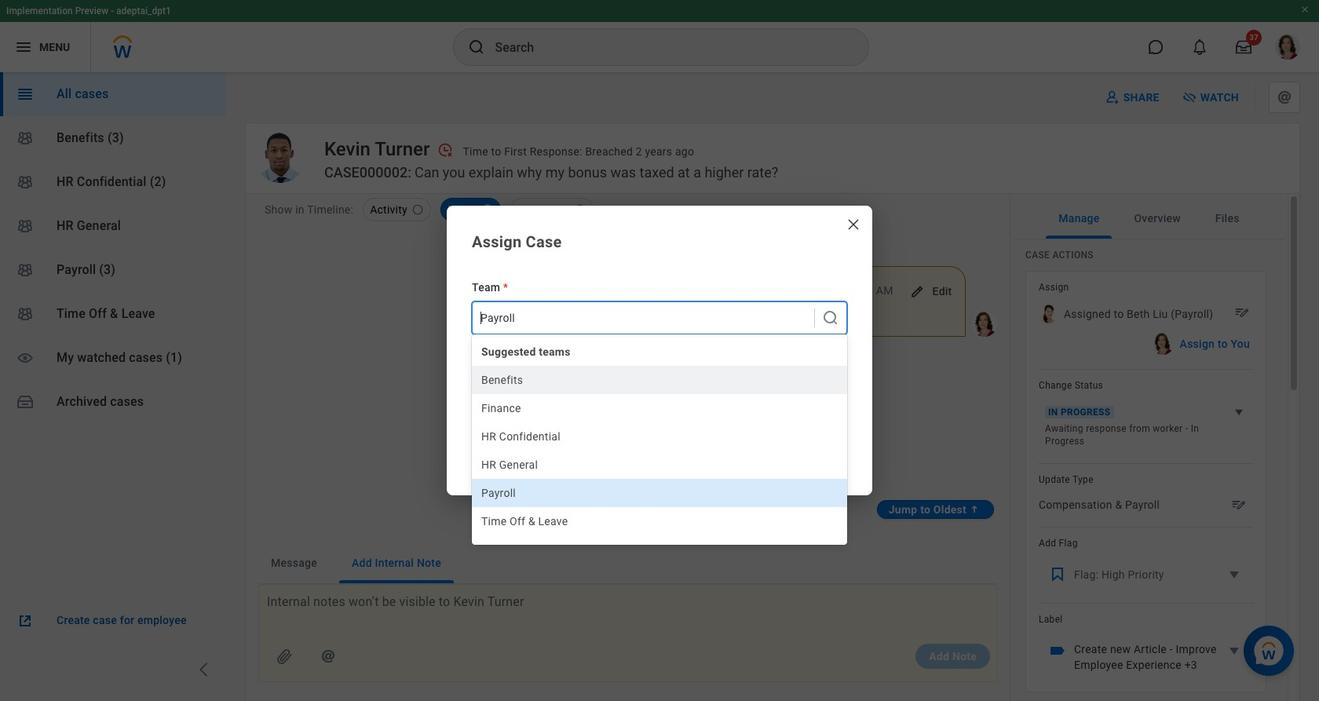 Task type: vqa. For each thing, say whether or not it's contained in the screenshot.
right LATAM
no



Task type: describe. For each thing, give the bounding box(es) containing it.
0 vertical spatial time off & leave
[[57, 306, 155, 321]]

breached
[[585, 145, 633, 158]]

suggested teams
[[481, 346, 571, 358]]

(payroll)
[[1171, 308, 1214, 320]]

add for add internal note
[[352, 557, 372, 569]]

kevin turner
[[324, 138, 430, 160]]

case header element
[[245, 123, 1301, 194]]

type
[[1073, 474, 1094, 485]]

(3) for payroll (3)
[[99, 262, 116, 277]]

manage button
[[1046, 198, 1112, 239]]

taxed
[[640, 164, 674, 181]]

activity
[[370, 203, 408, 216]]

jump to oldest
[[889, 503, 967, 516]]

text edit image for compensation & payroll
[[1231, 497, 1247, 513]]

follow
[[704, 309, 741, 324]]

list for show in timeline:
[[354, 198, 593, 225]]

contact card matrix manager image for hr general
[[16, 217, 35, 236]]

time inside case header element
[[463, 145, 488, 158]]

+3
[[1185, 659, 1198, 671]]

1 horizontal spatial hr general
[[481, 459, 538, 471]]

create new article - improve employee experience +3
[[1074, 643, 1217, 671]]

cases for archived cases
[[110, 394, 144, 409]]

tag image
[[1048, 642, 1067, 660]]

hr confidential
[[481, 430, 561, 443]]

2
[[636, 145, 642, 158]]

files
[[1216, 212, 1240, 225]]

implementation preview -   adeptai_dpt1 banner
[[0, 0, 1319, 72]]

- inside in progress awaiting response from worker - in progress
[[1186, 423, 1189, 434]]

note inside button
[[417, 557, 441, 569]]

change
[[1039, 380, 1072, 391]]

chevron right image
[[195, 660, 214, 679]]

contact card matrix manager image for time off & leave
[[16, 305, 35, 324]]

overview button
[[1122, 198, 1194, 239]]

0 horizontal spatial hr general
[[57, 218, 121, 233]]

implementation
[[6, 5, 73, 16]]

time to first response: breached 2 years ago
[[463, 145, 694, 158]]

1 horizontal spatial off
[[510, 515, 526, 528]]

confidential for hr confidential (2)
[[77, 174, 147, 189]]

my
[[57, 350, 74, 365]]

note inside button
[[953, 650, 977, 663]]

assign case button
[[472, 433, 656, 470]]

1 horizontal spatial in
[[1191, 423, 1199, 434]]

explain
[[469, 164, 514, 181]]

Internal notes won't be visible to Kevin Turner text field
[[267, 593, 996, 631]]

- inside create new article - improve employee experience +3
[[1170, 643, 1173, 656]]

case000002
[[324, 164, 408, 181]]

leave inside list
[[121, 306, 155, 321]]

a
[[694, 164, 701, 181]]

check circle image
[[482, 203, 494, 216]]

assign to you button
[[1036, 328, 1253, 360]]

0 vertical spatial at tag mention image
[[1275, 88, 1294, 107]]

implementation preview -   adeptai_dpt1
[[6, 5, 171, 16]]

benefits (3) link
[[0, 116, 226, 160]]

kevin
[[324, 138, 371, 160]]

0 vertical spatial progress
[[1061, 407, 1111, 418]]

0 horizontal spatial case
[[526, 232, 562, 251]]

to for assigned
[[1114, 308, 1124, 320]]

oldest
[[934, 503, 967, 516]]

message
[[271, 557, 317, 569]]

all cases link
[[0, 72, 226, 116]]

compensation & payroll
[[1039, 499, 1160, 511]]

add for add note
[[929, 650, 950, 663]]

1 horizontal spatial time off & leave
[[481, 515, 568, 528]]

liu inside assigned to beth liu (payroll) button
[[1153, 308, 1168, 320]]

add note
[[929, 650, 977, 663]]

payroll down hr confidential at the bottom
[[481, 487, 516, 499]]

case actions element
[[1026, 249, 1267, 693]]

assign down hr confidential at the bottom
[[528, 444, 568, 459]]

update type
[[1039, 474, 1094, 485]]

improve
[[1176, 643, 1217, 656]]

notifications large image
[[1192, 39, 1208, 55]]

contact card matrix manager image
[[16, 129, 35, 148]]

0 vertical spatial assign case
[[472, 232, 562, 251]]

1 horizontal spatial &
[[528, 515, 535, 528]]

jump to oldest button
[[877, 500, 994, 519]]

adeptai_dpt1
[[116, 5, 171, 16]]

jump
[[889, 503, 918, 516]]

hr confidential (2) link
[[0, 160, 226, 204]]

add flag
[[1039, 538, 1078, 549]]

show in timeline:
[[265, 203, 354, 216]]

you
[[1231, 338, 1250, 350]]

sort up image
[[967, 502, 982, 517]]

payroll (3)
[[57, 262, 116, 277]]

2 horizontal spatial case
[[1026, 250, 1050, 261]]

inbox large image
[[1236, 39, 1252, 55]]

turner
[[375, 138, 430, 160]]

benefits for benefits (3)
[[57, 130, 104, 145]]

(2)
[[150, 174, 166, 189]]

contact card matrix manager image for payroll (3)
[[16, 261, 35, 280]]

for
[[120, 614, 135, 627]]

add internal note button
[[339, 543, 454, 583]]

user plus image
[[1105, 90, 1120, 105]]

2 vertical spatial search image
[[821, 371, 840, 390]]

edit
[[933, 285, 952, 297]]

inbox image
[[16, 393, 35, 412]]

actions
[[1053, 250, 1094, 261]]

hr up payroll (3)
[[57, 218, 74, 233]]

8:49
[[851, 284, 873, 297]]

timeline:
[[307, 203, 354, 216]]

tab list for case actions element
[[1014, 198, 1285, 240]]

first
[[504, 145, 527, 158]]

suggested
[[481, 346, 536, 358]]

watch button
[[1175, 85, 1249, 110]]

0 vertical spatial search image
[[467, 38, 486, 57]]

create case for employee link
[[16, 612, 210, 631]]

1 horizontal spatial general
[[499, 459, 538, 471]]

clock x image
[[438, 142, 453, 158]]

why
[[517, 164, 542, 181]]

case
[[93, 614, 117, 627]]

assigned to beth liu (payroll) button
[[1036, 300, 1253, 328]]

awaiting
[[1045, 423, 1084, 434]]

add note button
[[916, 644, 990, 669]]

caret down image
[[1231, 404, 1247, 420]]

case inside button
[[571, 444, 600, 459]]

ago
[[675, 145, 694, 158]]

Notes button
[[440, 198, 501, 221]]

was
[[611, 164, 636, 181]]

create for create new article - improve employee experience +3
[[1074, 643, 1107, 656]]



Task type: locate. For each thing, give the bounding box(es) containing it.
progress up response on the bottom right of page
[[1061, 407, 1111, 418]]

0 vertical spatial create
[[57, 614, 90, 627]]

text edit image inside compensation & payroll button
[[1231, 497, 1247, 513]]

assign down (payroll)
[[1180, 338, 1215, 350]]

1 horizontal spatial case
[[571, 444, 600, 459]]

0 horizontal spatial &
[[110, 306, 118, 321]]

tab list containing message
[[258, 543, 997, 584]]

add inside case actions element
[[1039, 538, 1057, 549]]

share button
[[1098, 85, 1169, 110]]

mcneil
[[742, 283, 783, 298]]

1 vertical spatial note
[[953, 650, 977, 663]]

create inside create new article - improve employee experience +3
[[1074, 643, 1107, 656]]

response
[[1086, 423, 1127, 434]]

watch
[[1201, 91, 1239, 104]]

hr general
[[57, 218, 121, 233], [481, 459, 538, 471]]

2 radio mobile image from the left
[[574, 203, 586, 216]]

1 vertical spatial create
[[1074, 643, 1107, 656]]

0 vertical spatial -
[[111, 5, 114, 16]]

list containing activity
[[354, 198, 593, 225]]

benefits
[[57, 130, 104, 145], [481, 374, 523, 386]]

create case for employee
[[57, 614, 187, 627]]

0 vertical spatial (3)
[[108, 130, 124, 145]]

create for create case for employee
[[57, 614, 90, 627]]

hr down hr confidential at the bottom
[[481, 459, 496, 471]]

employee
[[137, 614, 187, 627]]

2 horizontal spatial add
[[1039, 538, 1057, 549]]

preview
[[75, 5, 109, 16]]

0 horizontal spatial list
[[0, 72, 226, 424]]

in up awaiting
[[1048, 407, 1058, 418]]

progress down awaiting
[[1045, 436, 1085, 447]]

0 vertical spatial general
[[77, 218, 121, 233]]

cases left (1)
[[129, 350, 163, 365]]

-
[[111, 5, 114, 16], [1186, 423, 1189, 434], [1170, 643, 1173, 656]]

archived
[[57, 394, 107, 409]]

assign case dialog
[[447, 206, 873, 496]]

leave down assign case button
[[538, 515, 568, 528]]

create new article - improve employee experience +3 button
[[1039, 632, 1253, 682]]

at tag mention image
[[1275, 88, 1294, 107], [319, 647, 338, 666]]

up
[[744, 309, 758, 324]]

contact card matrix manager image inside hr confidential (2) link
[[16, 173, 35, 192]]

0 vertical spatial benefits
[[57, 130, 104, 145]]

main content
[[246, 194, 1010, 701]]

you
[[443, 164, 465, 181]]

0 horizontal spatial -
[[111, 5, 114, 16]]

assign down the check circle image
[[472, 232, 522, 251]]

overview
[[1134, 212, 1181, 225]]

hr general down hr confidential at the bottom
[[481, 459, 538, 471]]

radio mobile image for messages
[[574, 203, 586, 216]]

leave
[[121, 306, 155, 321], [538, 515, 568, 528]]

1 horizontal spatial note
[[953, 650, 977, 663]]

(3) for benefits (3)
[[108, 130, 124, 145]]

higher
[[705, 164, 744, 181]]

hr down finance
[[481, 430, 496, 443]]

liu inside the assign case dialog
[[507, 375, 522, 387]]

tab list containing manage
[[1014, 198, 1285, 240]]

years
[[645, 145, 672, 158]]

my
[[546, 164, 565, 181]]

beth inside the assign case dialog
[[481, 375, 504, 387]]

1 vertical spatial in
[[1191, 423, 1199, 434]]

radio mobile image for activity
[[411, 203, 424, 216]]

add inside button
[[929, 650, 950, 663]]

payroll
[[57, 262, 96, 277], [481, 312, 515, 324], [481, 487, 516, 499], [1126, 499, 1160, 511]]

1 horizontal spatial tab list
[[1014, 198, 1285, 240]]

create left "case"
[[57, 614, 90, 627]]

4 contact card matrix manager image from the top
[[16, 305, 35, 324]]

add
[[1039, 538, 1057, 549], [352, 557, 372, 569], [929, 650, 950, 663]]

1 horizontal spatial radio mobile image
[[574, 203, 586, 216]]

note
[[417, 557, 441, 569], [953, 650, 977, 663]]

invisible image
[[1182, 90, 1197, 105]]

add internal note
[[352, 557, 441, 569]]

to for time
[[491, 145, 501, 158]]

to left first
[[491, 145, 501, 158]]

0 vertical spatial text edit image
[[1235, 305, 1250, 320]]

update
[[1039, 474, 1070, 485]]

cases down my watched cases (1)
[[110, 394, 144, 409]]

share
[[1124, 91, 1160, 104]]

list inside main content
[[354, 198, 593, 225]]

new
[[1110, 643, 1131, 656]]

1 vertical spatial cases
[[129, 350, 163, 365]]

profile logan mcneil element
[[1266, 30, 1310, 64]]

1 vertical spatial off
[[510, 515, 526, 528]]

2 vertical spatial time
[[481, 515, 507, 528]]

in
[[1048, 407, 1058, 418], [1191, 423, 1199, 434]]

0 vertical spatial add
[[1039, 538, 1057, 549]]

at tag mention image right the upload clip icon
[[319, 647, 338, 666]]

text edit image inside assigned to beth liu (payroll) button
[[1235, 305, 1250, 320]]

0 horizontal spatial general
[[77, 218, 121, 233]]

0 horizontal spatial in
[[1048, 407, 1058, 418]]

0 vertical spatial note
[[417, 557, 441, 569]]

all cases
[[57, 86, 109, 101]]

message button
[[258, 543, 330, 583]]

benefits (3)
[[57, 130, 124, 145]]

compensation & payroll button
[[1036, 492, 1250, 518]]

Team text field
[[481, 310, 484, 326]]

beth inside assigned to beth liu (payroll) button
[[1127, 308, 1150, 320]]

2 horizontal spatial &
[[1116, 499, 1123, 511]]

in
[[295, 203, 305, 216]]

0 horizontal spatial benefits
[[57, 130, 104, 145]]

2 horizontal spatial list
[[1036, 281, 1253, 682]]

time off & leave link
[[0, 292, 226, 336]]

at tag mention image down profile logan mcneil element
[[1275, 88, 1294, 107]]

beth
[[1127, 308, 1150, 320], [481, 375, 504, 387]]

payroll up assignee
[[481, 312, 515, 324]]

benefits inside list
[[57, 130, 104, 145]]

compensation
[[1039, 499, 1113, 511]]

0 horizontal spatial add
[[352, 557, 372, 569]]

to right jump
[[921, 503, 931, 516]]

assign case down messages
[[472, 232, 562, 251]]

contact card matrix manager image for hr confidential (2)
[[16, 173, 35, 192]]

1 vertical spatial assign case
[[528, 444, 600, 459]]

watched
[[77, 350, 126, 365]]

1 vertical spatial liu
[[507, 375, 522, 387]]

follow up @terry
[[704, 309, 799, 324]]

0 vertical spatial off
[[89, 306, 107, 321]]

tab list inside main content
[[258, 543, 997, 584]]

can
[[415, 164, 439, 181]]

label
[[1039, 614, 1063, 625]]

- inside 'implementation preview -   adeptai_dpt1' banner
[[111, 5, 114, 16]]

0 vertical spatial liu
[[1153, 308, 1168, 320]]

1 contact card matrix manager image from the top
[[16, 173, 35, 192]]

general
[[77, 218, 121, 233], [499, 459, 538, 471]]

1 vertical spatial beth
[[481, 375, 504, 387]]

at
[[678, 164, 690, 181]]

0 horizontal spatial tab list
[[258, 543, 997, 584]]

tab list
[[1014, 198, 1285, 240], [258, 543, 997, 584]]

0 vertical spatial beth
[[1127, 308, 1150, 320]]

confidential for hr confidential
[[499, 430, 561, 443]]

1 vertical spatial add
[[352, 557, 372, 569]]

1 vertical spatial progress
[[1045, 436, 1085, 447]]

2 vertical spatial -
[[1170, 643, 1173, 656]]

Messages button
[[511, 198, 593, 221]]

visible image
[[16, 349, 35, 368]]

0 vertical spatial tab list
[[1014, 198, 1285, 240]]

1 vertical spatial search image
[[821, 309, 840, 327]]

1 horizontal spatial add
[[929, 650, 950, 663]]

1 horizontal spatial at tag mention image
[[1275, 88, 1294, 107]]

liu down "suggested"
[[507, 375, 522, 387]]

to for assign
[[1218, 338, 1228, 350]]

1 vertical spatial confidential
[[499, 430, 561, 443]]

list inside case actions element
[[1036, 281, 1253, 682]]

contact card matrix manager image inside time off & leave link
[[16, 305, 35, 324]]

change status
[[1039, 380, 1103, 391]]

0 horizontal spatial leave
[[121, 306, 155, 321]]

manage
[[1059, 212, 1100, 225]]

radio mobile image inside messages button
[[574, 203, 586, 216]]

upload clip image
[[275, 647, 294, 666]]

assign case inside button
[[528, 444, 600, 459]]

to right 'assigned'
[[1114, 308, 1124, 320]]

leave up my watched cases (1)
[[121, 306, 155, 321]]

2 contact card matrix manager image from the top
[[16, 217, 35, 236]]

0 horizontal spatial create
[[57, 614, 90, 627]]

contact card matrix manager image inside hr general link
[[16, 217, 35, 236]]

edit image
[[909, 284, 925, 300]]

search image
[[467, 38, 486, 57], [821, 309, 840, 327], [821, 371, 840, 390]]

case actions
[[1026, 250, 1094, 261]]

text edit image for assigned to beth liu (payroll)
[[1235, 305, 1250, 320]]

0 horizontal spatial confidential
[[77, 174, 147, 189]]

@terry
[[762, 309, 799, 324]]

0 vertical spatial confidential
[[77, 174, 147, 189]]

0 horizontal spatial note
[[417, 557, 441, 569]]

finance
[[481, 402, 521, 415]]

1 radio mobile image from the left
[[411, 203, 424, 216]]

contact card matrix manager image inside payroll (3) link
[[16, 261, 35, 280]]

list containing all cases
[[0, 72, 226, 424]]

2 vertical spatial cases
[[110, 394, 144, 409]]

3 contact card matrix manager image from the top
[[16, 261, 35, 280]]

1 horizontal spatial leave
[[538, 515, 568, 528]]

liu left (payroll)
[[1153, 308, 1168, 320]]

create up employee
[[1074, 643, 1107, 656]]

& inside button
[[1116, 499, 1123, 511]]

confidential
[[77, 174, 147, 189], [499, 430, 561, 443]]

03/08/2024,
[[786, 284, 849, 297]]

0 horizontal spatial at tag mention image
[[319, 647, 338, 666]]

off inside time off & leave link
[[89, 306, 107, 321]]

rate?
[[748, 164, 778, 181]]

radio mobile image
[[411, 203, 424, 216], [574, 203, 586, 216]]

2 horizontal spatial -
[[1186, 423, 1189, 434]]

list containing assigned to beth liu (payroll)
[[1036, 281, 1253, 682]]

0 vertical spatial cases
[[75, 86, 109, 101]]

1 vertical spatial hr general
[[481, 459, 538, 471]]

status
[[1075, 380, 1103, 391]]

assign case down hr confidential at the bottom
[[528, 444, 600, 459]]

1 vertical spatial (3)
[[99, 262, 116, 277]]

liu
[[1153, 308, 1168, 320], [507, 375, 522, 387]]

1 vertical spatial tab list
[[258, 543, 997, 584]]

beth liu
[[481, 375, 522, 387]]

payroll inside the assign case dialog
[[481, 312, 515, 324]]

1 horizontal spatial liu
[[1153, 308, 1168, 320]]

general down hr confidential at the bottom
[[499, 459, 538, 471]]

1 horizontal spatial list
[[354, 198, 593, 225]]

case
[[526, 232, 562, 251], [1026, 250, 1050, 261], [571, 444, 600, 459]]

radio mobile image right messages
[[574, 203, 586, 216]]

text edit image
[[1235, 305, 1250, 320], [1231, 497, 1247, 513]]

cases for all cases
[[75, 86, 109, 101]]

hr general link
[[0, 204, 226, 248]]

(3) down hr general link
[[99, 262, 116, 277]]

assign down case actions
[[1039, 282, 1069, 293]]

archived cases link
[[0, 380, 226, 424]]

payroll inside button
[[1126, 499, 1160, 511]]

progress
[[1061, 407, 1111, 418], [1045, 436, 1085, 447]]

list for case actions
[[1036, 281, 1253, 682]]

hr down benefits (3)
[[57, 174, 74, 189]]

1 vertical spatial -
[[1186, 423, 1189, 434]]

& down payroll (3) link
[[110, 306, 118, 321]]

confidential down benefits (3) link
[[77, 174, 147, 189]]

0 vertical spatial hr general
[[57, 218, 121, 233]]

add inside button
[[352, 557, 372, 569]]

1 vertical spatial general
[[499, 459, 538, 471]]

radio mobile image right activity
[[411, 203, 424, 216]]

(1)
[[166, 350, 182, 365]]

0 vertical spatial leave
[[121, 306, 155, 321]]

from
[[1130, 423, 1151, 434]]

to for jump
[[921, 503, 931, 516]]

1 vertical spatial time off & leave
[[481, 515, 568, 528]]

assign
[[472, 232, 522, 251], [1039, 282, 1069, 293], [1180, 338, 1215, 350], [528, 444, 568, 459]]

hr confidential (2)
[[57, 174, 166, 189]]

1 vertical spatial text edit image
[[1231, 497, 1247, 513]]

x image
[[846, 217, 862, 232]]

0 horizontal spatial off
[[89, 306, 107, 321]]

payroll right the compensation
[[1126, 499, 1160, 511]]

2 vertical spatial &
[[528, 515, 535, 528]]

benefits up finance
[[481, 374, 523, 386]]

close environment banner image
[[1301, 5, 1310, 14]]

time
[[463, 145, 488, 158], [57, 306, 86, 321], [481, 515, 507, 528]]

beth up assign to you button
[[1127, 308, 1150, 320]]

1 horizontal spatial confidential
[[499, 430, 561, 443]]

1 vertical spatial &
[[1116, 499, 1123, 511]]

logan
[[704, 283, 739, 298]]

logan mcneil 03/08/2024, 8:49 am
[[704, 283, 893, 298]]

1 horizontal spatial create
[[1074, 643, 1107, 656]]

1 horizontal spatial -
[[1170, 643, 1173, 656]]

0 vertical spatial &
[[110, 306, 118, 321]]

0 horizontal spatial time off & leave
[[57, 306, 155, 321]]

contact card matrix manager image
[[16, 173, 35, 192], [16, 217, 35, 236], [16, 261, 35, 280], [16, 305, 35, 324]]

response:
[[530, 145, 583, 158]]

(3) down all cases link
[[108, 130, 124, 145]]

- right article at bottom right
[[1170, 643, 1173, 656]]

ext link image
[[16, 612, 35, 631]]

payroll (3) link
[[0, 248, 226, 292]]

tab list for add internal note tab panel
[[258, 543, 997, 584]]

show
[[265, 203, 293, 216]]

0 horizontal spatial liu
[[507, 375, 522, 387]]

archived cases
[[57, 394, 144, 409]]

Activity button
[[363, 198, 431, 221]]

to left you
[[1218, 338, 1228, 350]]

1 vertical spatial time
[[57, 306, 86, 321]]

radio mobile image inside activity button
[[411, 203, 424, 216]]

& right the compensation
[[1116, 499, 1123, 511]]

beth up finance
[[481, 375, 504, 387]]

hr general up payroll (3)
[[57, 218, 121, 233]]

benefits for benefits
[[481, 374, 523, 386]]

1 vertical spatial leave
[[538, 515, 568, 528]]

main content containing logan mcneil
[[246, 194, 1010, 701]]

to inside case header element
[[491, 145, 501, 158]]

list
[[0, 72, 226, 424], [354, 198, 593, 225], [1036, 281, 1253, 682]]

case000002 : can you explain why my bonus was taxed at a higher rate?
[[324, 164, 778, 181]]

- right worker
[[1186, 423, 1189, 434]]

general down hr confidential (2)
[[77, 218, 121, 233]]

1 horizontal spatial benefits
[[481, 374, 523, 386]]

files button
[[1203, 198, 1252, 239]]

1 vertical spatial benefits
[[481, 374, 523, 386]]

0 vertical spatial in
[[1048, 407, 1058, 418]]

caret down image
[[1225, 642, 1244, 660]]

in progress awaiting response from worker - in progress
[[1045, 407, 1199, 447]]

employee
[[1074, 659, 1124, 671]]

& down assign case button
[[528, 515, 535, 528]]

0 vertical spatial time
[[463, 145, 488, 158]]

- right preview
[[111, 5, 114, 16]]

1 vertical spatial at tag mention image
[[319, 647, 338, 666]]

benefits down all cases
[[57, 130, 104, 145]]

in right worker
[[1191, 423, 1199, 434]]

assign to you
[[1180, 338, 1250, 350]]

2 vertical spatial add
[[929, 650, 950, 663]]

0 horizontal spatial radio mobile image
[[411, 203, 424, 216]]

add for add flag
[[1039, 538, 1057, 549]]

payroll down hr general link
[[57, 262, 96, 277]]

grid view image
[[16, 85, 35, 104]]

experience
[[1126, 659, 1182, 671]]

general inside hr general link
[[77, 218, 121, 233]]

add internal note tab panel
[[258, 584, 997, 701]]

1 horizontal spatial beth
[[1127, 308, 1150, 320]]

am
[[876, 284, 893, 297]]

0 horizontal spatial beth
[[481, 375, 504, 387]]

cases right all
[[75, 86, 109, 101]]

confidential down finance
[[499, 430, 561, 443]]



